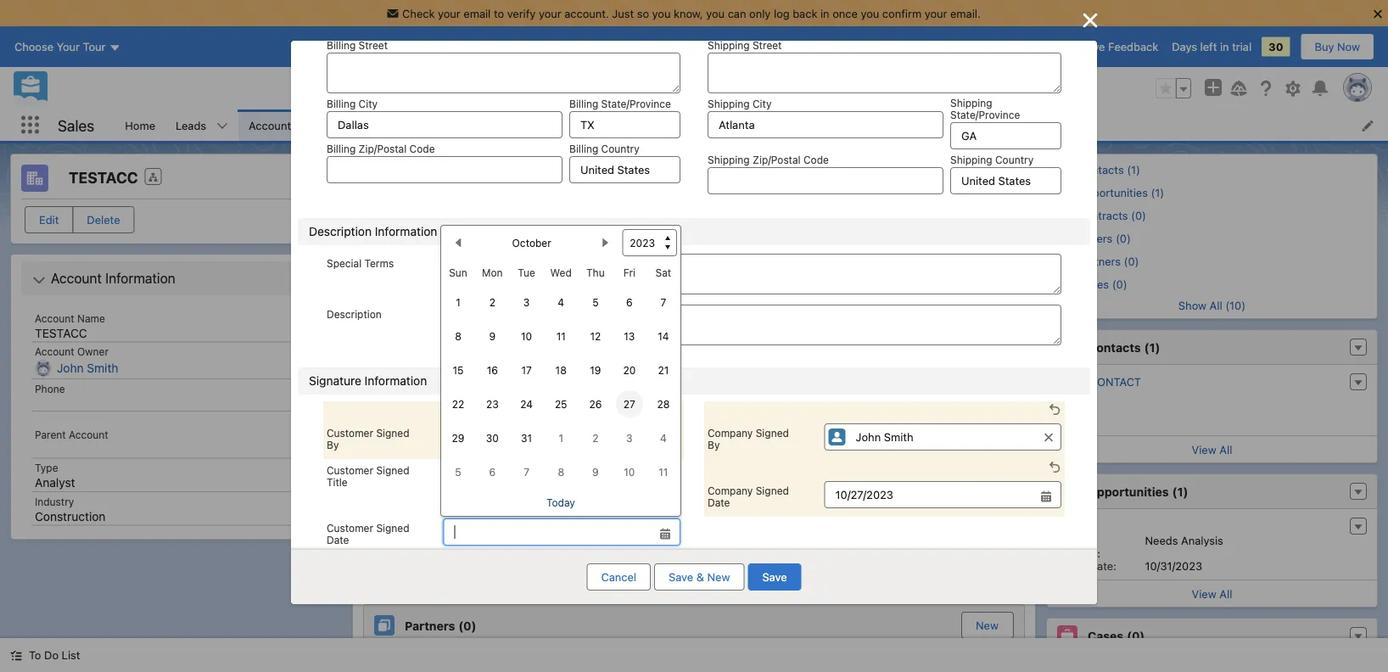 Task type: vqa. For each thing, say whether or not it's contained in the screenshot.


Task type: locate. For each thing, give the bounding box(es) containing it.
•
[[405, 237, 410, 249], [405, 385, 410, 397]]

1 horizontal spatial name
[[442, 267, 474, 280]]

0 horizontal spatial 4 button
[[548, 289, 575, 316]]

1 save from the left
[[669, 571, 693, 583]]

shipping down can
[[708, 39, 750, 51]]

1 vertical spatial phone
[[35, 383, 65, 395]]

1 vertical spatial contacts
[[405, 213, 458, 227]]

city up dashboards
[[753, 98, 772, 109]]

1 your from the left
[[438, 7, 461, 20]]

code up shipping zip/postal code text box
[[804, 154, 829, 165]]

customer inside customer signed title
[[327, 464, 373, 476]]

test
[[974, 119, 1001, 132], [444, 294, 471, 307], [1059, 375, 1086, 388]]

type
[[35, 462, 58, 474]]

close inside close date button
[[855, 415, 886, 428]]

0 horizontal spatial by
[[327, 439, 339, 451]]

forecasts
[[629, 119, 680, 132]]

10 up 17 'button'
[[521, 330, 532, 342]]

opportunities image for opportunities
[[1057, 481, 1078, 502]]

19 button
[[582, 356, 609, 384]]

4 button down name button
[[548, 289, 575, 316]]

customer inside the customer signed by
[[327, 427, 373, 439]]

by
[[327, 439, 339, 451], [708, 439, 720, 451]]

8 button
[[445, 322, 472, 350], [548, 458, 575, 485]]

street
[[359, 39, 388, 51], [753, 39, 782, 51]]

1 horizontal spatial 7
[[661, 296, 666, 308]]

needs for needs analysis amount: close date:
[[1145, 534, 1178, 546]]

0 horizontal spatial test
[[444, 294, 471, 307]]

billing down "calendar" list item
[[569, 143, 598, 154]]

zip/postal for shipping
[[753, 154, 801, 165]]

a
[[457, 385, 463, 397]]

0 horizontal spatial country
[[601, 143, 640, 154]]

contacts up 1 item • updated 5 minutes ago
[[405, 213, 458, 227]]

1 vertical spatial company
[[708, 485, 753, 496]]

new inside button
[[707, 571, 730, 583]]

you
[[652, 7, 671, 20], [706, 7, 725, 20], [861, 7, 879, 20]]

Billing Street text field
[[327, 53, 681, 93]]

save right &
[[762, 571, 787, 583]]

0 vertical spatial 30
[[1269, 40, 1284, 53]]

9 button up "16" button at bottom
[[479, 322, 506, 350]]

* test qt
[[966, 119, 1019, 132]]

view all
[[674, 320, 714, 333], [1192, 443, 1232, 456], [674, 468, 714, 481], [1192, 587, 1232, 600]]

row number cell down contacts status
[[364, 260, 408, 289]]

11 button up 18
[[548, 322, 575, 350]]

by inside the customer signed by
[[327, 439, 339, 451]]

2 button down 'mon'
[[479, 289, 506, 316]]

6 for the top 6 button
[[626, 296, 633, 308]]

customer up customer signed title
[[327, 427, 373, 439]]

new right &
[[707, 571, 730, 583]]

0 vertical spatial needs
[[569, 443, 602, 455]]

your left email
[[438, 7, 461, 20]]

stage:
[[1057, 534, 1090, 546]]

state/province up billing state/province text field
[[601, 98, 671, 109]]

opportunities up needs analysis amount: close date:
[[1088, 484, 1169, 498]]

you right so
[[652, 7, 671, 20]]

all for view all link under company signed by
[[702, 468, 714, 481]]

0 horizontal spatial to
[[494, 7, 504, 20]]

company signed date
[[708, 485, 789, 508]]

2 item from the top
[[382, 385, 403, 397]]

contact down 'mon'
[[474, 294, 526, 307]]

view all link down opp1 element
[[1047, 580, 1377, 607]]

29 button
[[445, 424, 472, 451]]

1 vertical spatial 4
[[660, 432, 667, 444]]

view down opportunities grid
[[674, 468, 699, 481]]

to
[[494, 7, 504, 20], [884, 217, 894, 230]]

(1) for opportunities icon related to opportunities
[[1172, 484, 1188, 498]]

1 horizontal spatial 10 button
[[616, 458, 643, 485]]

Company Signed Date text field
[[824, 481, 1062, 508]]

street for billing street
[[359, 39, 388, 51]]

contacts image down text default icon
[[1057, 163, 1069, 175]]

1 button down sun
[[445, 289, 472, 316]]

8 up "15" "button"
[[455, 330, 461, 342]]

updated
[[413, 237, 454, 249], [413, 385, 454, 397]]

1 vertical spatial needs
[[1145, 534, 1178, 546]]

contacts image
[[1057, 163, 1069, 175], [1057, 337, 1078, 357]]

1 vertical spatial row number cell
[[364, 408, 408, 437]]

by for company signed by
[[708, 439, 720, 451]]

close date
[[855, 415, 915, 428]]

test contact element
[[1047, 372, 1377, 429]]

1 vertical spatial 11 button
[[650, 458, 677, 485]]

analysis inside opportunities grid
[[605, 443, 647, 455]]

customer left contracts icon
[[327, 522, 373, 534]]

0 horizontal spatial save
[[669, 571, 693, 583]]

1 horizontal spatial code
[[804, 154, 829, 165]]

5 button down 'thu'
[[582, 289, 609, 316]]

action cell
[[983, 408, 1025, 437]]

opportunities image up stage:
[[1057, 481, 1078, 502]]

sales down calendar "link"
[[522, 170, 558, 186]]

0 horizontal spatial 9
[[489, 330, 496, 342]]

1 by from the left
[[327, 439, 339, 451]]

2023-10-27 cell
[[613, 387, 646, 421]]

row number image for opportunities (1)
[[364, 408, 408, 435]]

october grid
[[441, 260, 680, 489]]

0 horizontal spatial 9 button
[[479, 322, 506, 350]]

2 vertical spatial information
[[365, 374, 427, 388]]

save inside button
[[762, 571, 787, 583]]

ago
[[507, 237, 525, 249], [501, 385, 519, 397]]

1 vertical spatial sales
[[522, 170, 558, 186]]

to
[[29, 649, 41, 661]]

shipping street
[[708, 39, 782, 51]]

activity link
[[373, 161, 419, 195]]

10 button up 17 'button'
[[513, 322, 540, 350]]

signed inside the customer signed by
[[376, 427, 409, 439]]

test contact
[[444, 294, 526, 307]]

signed for customer signed by
[[376, 427, 409, 439]]

2 updated from the top
[[413, 385, 454, 397]]

description down special terms
[[327, 308, 382, 320]]

to do list
[[29, 649, 80, 661]]

1 contacts image from the top
[[1057, 163, 1069, 175]]

10 down needs analysis
[[624, 466, 635, 478]]

7 down 31
[[524, 466, 530, 478]]

your right verify
[[539, 7, 561, 20]]

show all (10)
[[1179, 299, 1246, 311]]

contacts down billing city
[[339, 119, 386, 132]]

updated for opportunities
[[413, 385, 454, 397]]

john
[[57, 361, 84, 375]]

contacts (1) inside the sales 'tab panel'
[[405, 213, 477, 227]]

10/31/2023 down close date
[[855, 443, 913, 455]]

fri
[[623, 266, 636, 278]]

today button
[[546, 489, 576, 516]]

0 horizontal spatial opportunities
[[405, 361, 486, 375]]

10/31/2023
[[855, 443, 913, 455], [1145, 559, 1203, 572]]

qt
[[1004, 119, 1019, 132]]

billing country
[[569, 143, 640, 154]]

phone button
[[676, 260, 778, 287]]

text default image
[[32, 273, 46, 287], [10, 650, 22, 661]]

signed inside company signed date
[[756, 485, 789, 496]]

1 vertical spatial 9 button
[[582, 458, 609, 485]]

9 button down needs analysis
[[582, 458, 609, 485]]

by inside company signed by
[[708, 439, 720, 451]]

account for account information
[[51, 270, 102, 286]]

state/province for shipping
[[950, 109, 1020, 120]]

contracts image
[[374, 510, 395, 530]]

2 down 26
[[592, 432, 599, 444]]

list
[[115, 109, 1388, 141]]

all for view all link below opp1 element
[[1220, 587, 1232, 600]]

2 horizontal spatial you
[[861, 7, 879, 20]]

14
[[658, 330, 669, 342]]

parent
[[35, 429, 66, 440]]

analysis for needs analysis
[[605, 443, 647, 455]]

8 up today button
[[558, 466, 564, 478]]

information right "signature"
[[365, 374, 427, 388]]

contacts image
[[374, 210, 395, 230]]

group
[[1156, 78, 1191, 99], [327, 225, 681, 546]]

activity
[[373, 170, 419, 186]]

view all down test contact element
[[1192, 443, 1232, 456]]

1 item from the top
[[382, 237, 403, 249]]

1 horizontal spatial 9
[[592, 466, 599, 478]]

1 vertical spatial text default image
[[10, 650, 22, 661]]

company inside company signed date
[[708, 485, 753, 496]]

2 vertical spatial date
[[327, 534, 349, 546]]

you right "once"
[[861, 7, 879, 20]]

3 down 27
[[626, 432, 633, 444]]

2 vertical spatial name
[[512, 415, 543, 428]]

2 save from the left
[[762, 571, 787, 583]]

description for description information
[[309, 224, 372, 238]]

6 down fri
[[626, 296, 633, 308]]

phone down "john"
[[35, 383, 65, 395]]

information inside dropdown button
[[105, 270, 175, 286]]

shipping inside shipping state/province
[[950, 97, 992, 109]]

2 for leftmost 2 button
[[489, 296, 495, 308]]

1 horizontal spatial 2
[[592, 432, 599, 444]]

0 vertical spatial contacts
[[339, 119, 386, 132]]

leads
[[176, 119, 206, 132]]

updated up sun
[[413, 237, 454, 249]]

12
[[590, 330, 601, 342]]

account inside dropdown button
[[51, 270, 102, 286]]

(0)
[[466, 513, 484, 527], [458, 618, 476, 632], [1127, 629, 1145, 643]]

1 horizontal spatial 10
[[624, 466, 635, 478]]

testacc down the account name
[[35, 326, 87, 340]]

opportunities inside the sales 'tab panel'
[[405, 361, 486, 375]]

contacts image for contacts
[[1057, 337, 1078, 357]]

city
[[359, 98, 378, 109], [753, 98, 772, 109]]

0 horizontal spatial 7 button
[[513, 458, 540, 485]]

can
[[728, 7, 746, 20]]

Shipping City text field
[[708, 111, 944, 138]]

26
[[589, 398, 602, 410]]

(0) for contracts (0)
[[466, 513, 484, 527]]

2 vertical spatial contacts
[[1088, 340, 1141, 354]]

2 for the bottommost 2 button
[[592, 432, 599, 444]]

2 horizontal spatial name
[[512, 415, 543, 428]]

1 vertical spatial name
[[77, 312, 105, 324]]

ago for opportunities (1)
[[501, 385, 519, 397]]

0 horizontal spatial contact
[[474, 294, 526, 307]]

Billing State/Province text field
[[569, 111, 681, 138]]

31
[[521, 432, 532, 444]]

0 horizontal spatial your
[[438, 7, 461, 20]]

5 button down "29" button
[[445, 458, 472, 485]]

opportunities (1) inside the sales 'tab panel'
[[405, 361, 505, 375]]

so
[[637, 7, 649, 20]]

account partner image
[[374, 615, 395, 636]]

(1) for contacts's contacts icon
[[1144, 340, 1160, 354]]

2 company from the top
[[708, 485, 753, 496]]

2 contacts image from the top
[[1057, 337, 1078, 357]]

contacts up test contact title: email: phone:
[[1088, 340, 1141, 354]]

stage cell
[[562, 408, 747, 437]]

0 vertical spatial 11 button
[[548, 322, 575, 350]]

item up terms
[[382, 237, 403, 249]]

item for contacts
[[382, 237, 403, 249]]

country up "shipping country" text field on the right
[[995, 154, 1034, 165]]

1 opportunities image from the top
[[1057, 186, 1069, 198]]

opp1 link
[[444, 443, 471, 456], [1059, 519, 1086, 533]]

1 horizontal spatial 3
[[626, 432, 633, 444]]

cases image
[[1057, 625, 1078, 646]]

contact inside test contact title: email: phone:
[[1089, 375, 1141, 388]]

test inside contacts grid
[[444, 294, 471, 307]]

street down only
[[753, 39, 782, 51]]

save left &
[[669, 571, 693, 583]]

1 • from the top
[[405, 237, 410, 249]]

opportunities image
[[1057, 186, 1069, 198], [1057, 481, 1078, 502]]

name inside 'cell'
[[512, 415, 543, 428]]

in
[[821, 7, 830, 20], [1220, 40, 1229, 53]]

contacts (1) up test contact title: email: phone:
[[1088, 340, 1160, 354]]

close right amount button
[[855, 415, 886, 428]]

1 vertical spatial to
[[884, 217, 894, 230]]

delete button
[[72, 206, 135, 233]]

1 horizontal spatial test
[[974, 119, 1001, 132]]

3 down tue
[[523, 296, 530, 308]]

billing
[[327, 39, 356, 51], [327, 98, 356, 109], [569, 98, 598, 109], [327, 143, 356, 154], [569, 143, 598, 154]]

signed inside customer signed title
[[376, 464, 409, 476]]

company down company signed by
[[708, 485, 753, 496]]

opportunity name
[[442, 415, 543, 428]]

signed down company signed by
[[756, 485, 789, 496]]

2 • from the top
[[405, 385, 410, 397]]

text default image up the account name
[[32, 273, 46, 287]]

item
[[382, 237, 403, 249], [382, 385, 403, 397]]

updated left a
[[413, 385, 454, 397]]

(1) for contacts image
[[461, 213, 477, 227]]

row number cell down opportunities status
[[364, 408, 408, 437]]

1 button
[[445, 289, 472, 316], [548, 424, 575, 451]]

account up account owner
[[35, 312, 74, 324]]

signed inside customer signed date
[[376, 522, 409, 534]]

now
[[1337, 40, 1360, 53]]

contact up phone:
[[1089, 375, 1141, 388]]

10 button
[[513, 322, 540, 350], [616, 458, 643, 485]]

all down test contact element
[[1220, 443, 1232, 456]]

0 horizontal spatial needs
[[569, 443, 602, 455]]

0 vertical spatial customer
[[327, 427, 373, 439]]

Special Terms text field
[[443, 254, 1062, 294]]

1 new button from the top
[[962, 210, 1014, 237]]

information
[[375, 224, 437, 238], [105, 270, 175, 286], [365, 374, 427, 388]]

opportunities (1) up a
[[405, 361, 505, 375]]

0 horizontal spatial code
[[410, 143, 435, 154]]

signed for company signed date
[[756, 485, 789, 496]]

15
[[453, 364, 464, 376]]

0 horizontal spatial name
[[77, 312, 105, 324]]

7 button down 31
[[513, 458, 540, 485]]

1 vertical spatial 1 button
[[548, 424, 575, 451]]

edit phone image
[[305, 397, 317, 409]]

view all down opp1 element
[[1192, 587, 1232, 600]]

2 customer from the top
[[327, 464, 373, 476]]

contacts (1) up 1 item • updated 5 minutes ago
[[405, 213, 477, 227]]

1 horizontal spatial state/province
[[950, 109, 1020, 120]]

Shipping Country text field
[[950, 167, 1062, 194]]

contacts (1) for test contact element
[[1088, 340, 1160, 354]]

• for contacts
[[405, 237, 410, 249]]

opportunities for opportunities icon related to opportunities
[[1088, 484, 1169, 498]]

2 horizontal spatial your
[[925, 7, 947, 20]]

1 horizontal spatial date
[[708, 496, 730, 508]]

1 horizontal spatial 2 button
[[582, 424, 609, 451]]

2 opportunities image from the top
[[1057, 481, 1078, 502]]

1 vertical spatial customer
[[327, 464, 373, 476]]

1 row number cell from the top
[[364, 260, 408, 289]]

2 by from the left
[[708, 439, 720, 451]]

3 for the leftmost 3 button
[[523, 296, 530, 308]]

5 inside the sales 'tab panel'
[[457, 237, 464, 249]]

1 horizontal spatial test contact link
[[1059, 375, 1141, 389]]

country for billing country
[[601, 143, 640, 154]]

contact inside contacts grid
[[474, 294, 526, 307]]

signed down the customer signed by
[[376, 464, 409, 476]]

view down opp1 element
[[1192, 587, 1217, 600]]

Customer Signed Title text field
[[443, 461, 681, 488]]

partners (0) link
[[1078, 255, 1139, 268]]

2 row number image from the top
[[364, 408, 408, 435]]

(0) for partners (0)
[[458, 618, 476, 632]]

0 horizontal spatial analysis
[[605, 443, 647, 455]]

needs right amount:
[[1145, 534, 1178, 546]]

description for description
[[327, 308, 382, 320]]

opportunities up 1 item • updated a minute ago
[[405, 361, 486, 375]]

0 horizontal spatial 30
[[486, 432, 499, 444]]

1 horizontal spatial needs
[[1145, 534, 1178, 546]]

0 vertical spatial contacts image
[[1057, 163, 1069, 175]]

row number cell for opportunities
[[364, 408, 408, 437]]

0 vertical spatial •
[[405, 237, 410, 249]]

1 vertical spatial in
[[1220, 40, 1229, 53]]

cases image
[[1057, 278, 1069, 289]]

text default image
[[1049, 120, 1061, 132]]

date:
[[1089, 559, 1117, 572]]

0 horizontal spatial contacts (1)
[[405, 213, 477, 227]]

2 new button from the top
[[962, 358, 1014, 385]]

test right *
[[974, 119, 1001, 132]]

city for shipping city
[[753, 98, 772, 109]]

needs inside needs analysis amount: close date:
[[1145, 534, 1178, 546]]

customer for date
[[327, 522, 373, 534]]

country for shipping country
[[995, 154, 1034, 165]]

1 horizontal spatial contacts (1)
[[1088, 340, 1160, 354]]

28 button
[[650, 390, 677, 417]]

3 customer from the top
[[327, 522, 373, 534]]

code for shipping zip/postal code
[[804, 154, 829, 165]]

signed up company signed date
[[756, 427, 789, 439]]

14 button
[[650, 322, 677, 350]]

1 vertical spatial description
[[327, 308, 382, 320]]

wed
[[550, 266, 572, 278]]

27 button
[[616, 390, 643, 417]]

1 vertical spatial contacts (1)
[[1088, 340, 1160, 354]]

0 vertical spatial 2
[[489, 296, 495, 308]]

buy now
[[1315, 40, 1360, 53]]

1 horizontal spatial 8 button
[[548, 458, 575, 485]]

2 button down 26 button
[[582, 424, 609, 451]]

(0) right 'cases'
[[1127, 629, 1145, 643]]

0 horizontal spatial state/province
[[601, 98, 671, 109]]

accounts list item
[[239, 109, 329, 141]]

date inside company signed date
[[708, 496, 730, 508]]

1 horizontal spatial save
[[762, 571, 787, 583]]

phone:
[[1057, 415, 1093, 428]]

row number image down opportunities status
[[364, 408, 408, 435]]

needs inside opportunities grid
[[569, 443, 602, 455]]

by up company signed date
[[708, 439, 720, 451]]

country
[[601, 143, 640, 154], [995, 154, 1034, 165]]

(1) for opportunities image
[[489, 361, 505, 375]]

Description text field
[[443, 305, 1062, 345]]

17
[[521, 364, 532, 376]]

to inside button
[[884, 217, 894, 230]]

1 vertical spatial 6
[[489, 466, 496, 478]]

6 button down 30 button
[[479, 458, 506, 485]]

amount button
[[747, 408, 849, 435]]

phone
[[683, 267, 718, 280], [35, 383, 65, 395]]

row number image inside opportunities grid
[[364, 408, 408, 435]]

1 horizontal spatial 6
[[626, 296, 633, 308]]

1 horizontal spatial 4
[[660, 432, 667, 444]]

0 horizontal spatial 11
[[556, 330, 566, 342]]

4 down name cell
[[558, 296, 564, 308]]

tab list
[[363, 161, 1025, 195]]

save for save
[[762, 571, 787, 583]]

test inside test contact title: email: phone:
[[1059, 375, 1086, 388]]

signed for customer signed date
[[376, 522, 409, 534]]

text default image inside account information dropdown button
[[32, 273, 46, 287]]

save inside button
[[669, 571, 693, 583]]

view all for view all link under company signed by
[[674, 468, 714, 481]]

all left (10)
[[1210, 299, 1223, 311]]

account for account owner
[[35, 346, 74, 358]]

description up special at the top of page
[[309, 224, 372, 238]]

0 vertical spatial contact
[[474, 294, 526, 307]]

row number image
[[364, 260, 408, 287], [364, 408, 408, 435]]

row number image inside contacts grid
[[364, 260, 408, 287]]

minute
[[466, 385, 499, 397]]

shipping
[[708, 39, 750, 51], [950, 97, 992, 109], [708, 98, 750, 109], [708, 154, 750, 165], [950, 154, 992, 165]]

opportunities grid
[[364, 408, 1025, 462]]

signed for company signed by
[[756, 427, 789, 439]]

7 button down "sat"
[[650, 289, 677, 316]]

contacts inside list item
[[339, 119, 386, 132]]

10/31/2023 inside opportunities grid
[[855, 443, 913, 455]]

1 street from the left
[[359, 39, 388, 51]]

leads list item
[[165, 109, 239, 141]]

row number cell
[[364, 260, 408, 289], [364, 408, 408, 437]]

contact
[[474, 294, 526, 307], [1089, 375, 1141, 388]]

0 vertical spatial 10/31/2023
[[855, 443, 913, 455]]

test inside list item
[[974, 119, 1001, 132]]

1 customer from the top
[[327, 427, 373, 439]]

opportunity name cell
[[435, 408, 562, 437]]

0 vertical spatial item
[[382, 237, 403, 249]]

code up billing zip/postal code text field
[[410, 143, 435, 154]]

dashboards link
[[690, 109, 772, 141]]

cell
[[408, 267, 435, 289], [364, 289, 408, 312], [676, 289, 778, 312], [778, 289, 880, 312], [880, 289, 982, 312], [415, 294, 429, 308], [408, 408, 435, 437], [747, 437, 849, 461]]

1 vertical spatial 6 button
[[479, 458, 506, 485]]

cases (0)
[[1078, 277, 1127, 290]]

11 button
[[548, 322, 575, 350], [650, 458, 677, 485]]

zip/postal for billing
[[359, 143, 407, 154]]

zip/postal
[[359, 143, 407, 154], [753, 154, 801, 165]]

0 horizontal spatial 2 button
[[479, 289, 506, 316]]

0 vertical spatial 3 button
[[513, 289, 540, 316]]

(0) right "contracts"
[[466, 513, 484, 527]]

3 button down 27 button
[[616, 424, 643, 451]]

1 row number image from the top
[[364, 260, 408, 287]]

country up billing country 'text box'
[[601, 143, 640, 154]]

orders (0) link
[[1078, 232, 1131, 245]]

street up billing city
[[359, 39, 388, 51]]

customer for title
[[327, 464, 373, 476]]

text default image inside the to do list button
[[10, 650, 22, 661]]

1 horizontal spatial city
[[753, 98, 772, 109]]

1 horizontal spatial by
[[708, 439, 720, 451]]

1 city from the left
[[359, 98, 378, 109]]

customer signed title
[[327, 464, 409, 488]]

1 company from the top
[[708, 427, 753, 439]]

30
[[1269, 40, 1284, 53], [486, 432, 499, 444]]

0 horizontal spatial opportunities (1)
[[405, 361, 505, 375]]

signed inside company signed by
[[756, 427, 789, 439]]

1 vertical spatial opp1
[[1059, 519, 1086, 532]]

contracts image
[[1057, 209, 1069, 221]]

8 button up "15" "button"
[[445, 322, 472, 350]]

contacts inside the sales 'tab panel'
[[405, 213, 458, 227]]

0 vertical spatial group
[[1156, 78, 1191, 99]]

opp1 down opportunity
[[444, 443, 471, 455]]

5 for topmost 5 button
[[592, 296, 599, 308]]

shipping zip/postal code
[[708, 154, 829, 165]]

0 horizontal spatial group
[[327, 225, 681, 546]]

signed down opportunities status
[[376, 427, 409, 439]]

9 button
[[479, 322, 506, 350], [582, 458, 609, 485]]

1 updated from the top
[[413, 237, 454, 249]]

list containing home
[[115, 109, 1388, 141]]

2 your from the left
[[539, 7, 561, 20]]

contacts link
[[329, 109, 396, 141]]

updated for contacts
[[413, 237, 454, 249]]

title:
[[1057, 389, 1083, 402]]

item down opportunities image
[[382, 385, 403, 397]]

name up 31
[[512, 415, 543, 428]]

company inside company signed by
[[708, 427, 753, 439]]

inverse image
[[1080, 10, 1101, 31]]

10/31/2023 right 'date:'
[[1145, 559, 1203, 572]]

list item containing *
[[956, 109, 1069, 141]]

2 down 'mon'
[[489, 296, 495, 308]]

2 row number cell from the top
[[364, 408, 408, 437]]

account owner
[[35, 346, 109, 358]]

account
[[51, 270, 102, 286], [35, 312, 74, 324], [35, 346, 74, 358], [69, 429, 108, 440]]

name inside cell
[[442, 267, 474, 280]]

test contact link up title:
[[1059, 375, 1141, 389]]

3 you from the left
[[861, 7, 879, 20]]

analysis inside needs analysis amount: close date:
[[1181, 534, 1224, 546]]

0 horizontal spatial 1 button
[[445, 289, 472, 316]]

name cell
[[435, 260, 676, 289]]

contact for test contact
[[474, 294, 526, 307]]

0 vertical spatial row number image
[[364, 260, 408, 287]]

1 vertical spatial 7
[[524, 466, 530, 478]]

2 street from the left
[[753, 39, 782, 51]]

0 vertical spatial to
[[494, 7, 504, 20]]

list item
[[956, 109, 1069, 141]]

customer inside customer signed date
[[327, 522, 373, 534]]

0 horizontal spatial 7
[[524, 466, 530, 478]]

2 city from the left
[[753, 98, 772, 109]]

view all for view all link above the 21
[[674, 320, 714, 333]]

information for signature information
[[365, 374, 427, 388]]

left
[[1200, 40, 1217, 53]]

opportunities
[[405, 361, 486, 375], [1088, 484, 1169, 498]]

1 horizontal spatial 3 button
[[616, 424, 643, 451]]

date inside customer signed date
[[327, 534, 349, 546]]

state/province
[[601, 98, 671, 109], [950, 109, 1020, 120]]

9 down needs analysis
[[592, 466, 599, 478]]

all
[[1210, 299, 1223, 311], [702, 320, 714, 333], [1220, 443, 1232, 456], [702, 468, 714, 481], [1220, 587, 1232, 600]]



Task type: describe. For each thing, give the bounding box(es) containing it.
minutes
[[466, 237, 505, 249]]

forecasts link
[[619, 109, 690, 141]]

service link
[[680, 161, 726, 195]]

opportunities image
[[374, 358, 395, 378]]

confirm
[[882, 7, 922, 20]]

cases
[[1088, 629, 1124, 643]]

add
[[860, 217, 881, 230]]

0 vertical spatial in
[[821, 7, 830, 20]]

close date cell
[[849, 408, 983, 437]]

view right 14
[[674, 320, 699, 333]]

18 button
[[548, 356, 575, 384]]

25
[[555, 398, 567, 410]]

1 item • updated 5 minutes ago
[[374, 237, 525, 249]]

cases (0)
[[1088, 629, 1145, 643]]

once
[[833, 7, 858, 20]]

owner
[[77, 346, 109, 358]]

text default image for to do list
[[10, 650, 22, 661]]

3 for 3 button to the bottom
[[626, 432, 633, 444]]

0 vertical spatial 1 button
[[445, 289, 472, 316]]

street for shipping street
[[753, 39, 782, 51]]

do
[[44, 649, 59, 661]]

0 vertical spatial 6 button
[[616, 289, 643, 316]]

row number image for contacts (1)
[[364, 260, 408, 287]]

1 vertical spatial testacc
[[35, 326, 87, 340]]

17 button
[[513, 356, 540, 384]]

1 vertical spatial 3 button
[[616, 424, 643, 451]]

show all (10) link
[[1179, 299, 1246, 311]]

information for account information
[[105, 270, 175, 286]]

home link
[[115, 109, 165, 141]]

needs analysis
[[569, 443, 647, 455]]

email
[[464, 7, 491, 20]]

1 down opportunities image
[[374, 385, 379, 397]]

title
[[327, 476, 348, 488]]

october alert
[[512, 237, 551, 249]]

search...
[[531, 82, 577, 95]]

email.
[[950, 7, 981, 20]]

18
[[555, 364, 567, 376]]

state/province for billing
[[601, 98, 671, 109]]

1 down sun
[[456, 296, 461, 308]]

3 new button from the top
[[962, 507, 1012, 533]]

10/31/2023 inside opp1 element
[[1145, 559, 1203, 572]]

7 for top the '7' button
[[661, 296, 666, 308]]

company signed date group
[[708, 481, 1062, 508]]

days left in trial
[[1172, 40, 1252, 53]]

1 item • updated a minute ago
[[374, 385, 519, 397]]

view all link down test contact element
[[1047, 435, 1377, 462]]

tue
[[518, 266, 535, 278]]

account right 'parent'
[[69, 429, 108, 440]]

view all link down company signed by
[[364, 461, 1024, 488]]

phone cell
[[676, 260, 778, 289]]

4 new button from the top
[[962, 613, 1012, 638]]

12 button
[[582, 322, 609, 350]]

21 button
[[650, 356, 677, 384]]

24 button
[[513, 390, 540, 417]]

city for billing city
[[359, 98, 378, 109]]

0 vertical spatial 9
[[489, 330, 496, 342]]

name for opportunity name
[[512, 415, 543, 428]]

save & new button
[[654, 563, 745, 591]]

opportunities (1) for opportunities icon related to opportunities
[[1088, 484, 1188, 498]]

1 vertical spatial 9
[[592, 466, 599, 478]]

30 inside 30 button
[[486, 432, 499, 444]]

test contact link inside contacts grid
[[444, 294, 526, 308]]

special
[[327, 257, 362, 269]]

company for date
[[708, 485, 753, 496]]

Customer Signed Date text field
[[443, 518, 681, 546]]

feedback
[[1108, 40, 1159, 53]]

date for customer signed date
[[327, 534, 349, 546]]

ago for contacts (1)
[[507, 237, 525, 249]]

0 horizontal spatial 3 button
[[513, 289, 540, 316]]

view all link up the 21
[[364, 312, 1024, 339]]

account information button
[[25, 265, 328, 292]]

trial
[[1232, 40, 1252, 53]]

new left cases icon
[[976, 619, 999, 632]]

contacts image for contacts (1)
[[1057, 163, 1069, 175]]

Shipping State/Province text field
[[950, 122, 1062, 149]]

5 for the bottom 5 button
[[455, 466, 461, 478]]

date inside close date button
[[889, 415, 915, 428]]

opportunities (1)
[[1078, 186, 1164, 199]]

opp1 element
[[1047, 516, 1377, 574]]

item for opportunities
[[382, 385, 403, 397]]

billing for billing country
[[569, 143, 598, 154]]

campaign
[[897, 217, 949, 230]]

code for billing zip/postal code
[[410, 143, 435, 154]]

mon
[[482, 266, 503, 278]]

dashboards list item
[[690, 109, 794, 141]]

1 horizontal spatial 1 button
[[548, 424, 575, 451]]

information for description information
[[375, 224, 437, 238]]

0 vertical spatial 4
[[558, 296, 564, 308]]

smith
[[87, 361, 118, 375]]

sun
[[449, 266, 467, 278]]

test contact title: email: phone:
[[1057, 375, 1141, 428]]

opportunities (1) link
[[1078, 186, 1164, 199]]

buy now button
[[1300, 33, 1375, 60]]

(0) for cases (0)
[[1127, 629, 1145, 643]]

*
[[966, 119, 971, 132]]

view all for view all link below test contact element
[[1192, 443, 1232, 456]]

0 horizontal spatial 8 button
[[445, 322, 472, 350]]

john smith link
[[57, 361, 118, 376]]

signature
[[309, 374, 361, 388]]

0 horizontal spatial 11 button
[[548, 322, 575, 350]]

sales link
[[522, 161, 558, 195]]

1 horizontal spatial 4 button
[[650, 424, 677, 451]]

Billing Zip/Postal Code text field
[[327, 156, 563, 183]]

13
[[624, 330, 635, 342]]

16 button
[[479, 356, 506, 384]]

(10)
[[1226, 299, 1246, 311]]

list
[[62, 649, 80, 661]]

analyst
[[35, 476, 75, 490]]

contacts grid
[[364, 260, 1024, 313]]

phone inside button
[[683, 267, 718, 280]]

home
[[125, 119, 155, 132]]

contacts status
[[374, 237, 413, 249]]

0 vertical spatial sales
[[58, 116, 94, 134]]

needs analysis amount: close date:
[[1057, 534, 1224, 572]]

3 your from the left
[[925, 7, 947, 20]]

new down "shipping country" text field on the right
[[977, 217, 1000, 230]]

name for account name
[[77, 312, 105, 324]]

test contact link inside test contact element
[[1059, 375, 1141, 389]]

0 vertical spatial testacc
[[69, 168, 138, 187]]

cancel
[[601, 571, 636, 583]]

0 horizontal spatial 8
[[455, 330, 461, 342]]

amount
[[754, 415, 797, 428]]

0 vertical spatial 9 button
[[479, 322, 506, 350]]

6 for the bottom 6 button
[[489, 466, 496, 478]]

text default image for account information
[[32, 273, 46, 287]]

opp1 inside opp1 element
[[1059, 519, 1086, 532]]

25 button
[[548, 390, 575, 417]]

shipping for shipping state/province
[[950, 97, 992, 109]]

1 vertical spatial 7 button
[[513, 458, 540, 485]]

sat
[[656, 266, 671, 278]]

20
[[623, 364, 636, 376]]

edit button
[[25, 206, 73, 233]]

shipping country
[[950, 154, 1034, 165]]

contracts (0)
[[1078, 209, 1146, 221]]

shipping for shipping street
[[708, 39, 750, 51]]

• for opportunities
[[405, 385, 410, 397]]

close inside needs analysis amount: close date:
[[1057, 559, 1086, 572]]

Shipping Zip/Postal Code text field
[[708, 167, 944, 194]]

19
[[590, 364, 601, 376]]

1 vertical spatial 2 button
[[582, 424, 609, 451]]

customer for by
[[327, 427, 373, 439]]

date for company signed date
[[708, 496, 730, 508]]

Company Signed By text field
[[824, 423, 1062, 451]]

amount cell
[[747, 408, 849, 437]]

0 horizontal spatial 10 button
[[513, 322, 540, 350]]

sales inside 'tab list'
[[522, 170, 558, 186]]

0 vertical spatial 11
[[556, 330, 566, 342]]

opportunities for opportunities image
[[405, 361, 486, 375]]

test for test contact title: email: phone:
[[1059, 375, 1086, 388]]

sales tab panel
[[363, 195, 1025, 647]]

account information
[[51, 270, 175, 286]]

cancel button
[[587, 563, 651, 591]]

marketing
[[588, 170, 650, 186]]

0 horizontal spatial 10
[[521, 330, 532, 342]]

opp1 inside opportunities grid
[[444, 443, 471, 455]]

new up action image
[[977, 365, 1000, 378]]

action image
[[983, 408, 1025, 435]]

partners (0)
[[405, 618, 476, 632]]

by for customer signed by
[[327, 439, 339, 451]]

billing for billing zip/postal code
[[327, 143, 356, 154]]

opportunities status
[[374, 385, 413, 397]]

group containing october
[[327, 225, 681, 546]]

customer signed date
[[327, 522, 409, 546]]

1 up terms
[[374, 237, 379, 249]]

account for account name
[[35, 312, 74, 324]]

shipping for shipping city
[[708, 98, 750, 109]]

billing for billing city
[[327, 98, 356, 109]]

27
[[624, 398, 635, 410]]

signed for customer signed title
[[376, 464, 409, 476]]

company for by
[[708, 427, 753, 439]]

calendar list item
[[531, 109, 619, 141]]

1 horizontal spatial 30
[[1269, 40, 1284, 53]]

new down company signed date text box
[[976, 514, 999, 527]]

opportunity
[[442, 415, 509, 428]]

Billing Country text field
[[569, 156, 681, 183]]

partners
[[405, 618, 455, 632]]

account image
[[21, 165, 48, 192]]

check your email to verify your account. just so you know, you can only log back in once you confirm your email.
[[402, 7, 981, 20]]

1 horizontal spatial in
[[1220, 40, 1229, 53]]

needs for needs analysis
[[569, 443, 602, 455]]

save for save & new
[[669, 571, 693, 583]]

opportunities image for opportunities (1)
[[1057, 186, 1069, 198]]

row number cell for contacts
[[364, 260, 408, 289]]

1 you from the left
[[652, 7, 671, 20]]

test for test contact
[[444, 294, 471, 307]]

31 button
[[513, 424, 540, 451]]

buy
[[1315, 40, 1334, 53]]

contacts list item
[[329, 109, 418, 141]]

all for view all link below test contact element
[[1220, 443, 1232, 456]]

1 horizontal spatial 11 button
[[650, 458, 677, 485]]

view down test contact element
[[1192, 443, 1217, 456]]

1 down 25
[[559, 432, 563, 444]]

billing state/province
[[569, 98, 671, 109]]

save button
[[748, 563, 802, 591]]

opportunity name button
[[435, 408, 562, 435]]

0 vertical spatial 4 button
[[548, 289, 575, 316]]

opportunities (1) for opportunities image
[[405, 361, 505, 375]]

partners (0)
[[1078, 255, 1139, 267]]

contact for test contact title: email: phone:
[[1089, 375, 1141, 388]]

0 vertical spatial 5 button
[[582, 289, 609, 316]]

2 you from the left
[[706, 7, 725, 20]]

tab list containing activity
[[363, 161, 1025, 195]]

22 button
[[445, 390, 472, 417]]

contracts
[[405, 513, 463, 527]]

30 button
[[479, 424, 506, 451]]

account.
[[565, 7, 609, 20]]

1 horizontal spatial 8
[[558, 466, 564, 478]]

1 vertical spatial 8 button
[[548, 458, 575, 485]]

1 vertical spatial 5 button
[[445, 458, 472, 485]]

opp1 link inside opportunities grid
[[444, 443, 471, 456]]

view all for view all link below opp1 element
[[1192, 587, 1232, 600]]

contacts for test contact element
[[1088, 340, 1141, 354]]

1 vertical spatial opp1 link
[[1059, 519, 1086, 533]]

23 button
[[479, 390, 506, 417]]

contacts for contacts status
[[405, 213, 458, 227]]

Shipping Street text field
[[708, 53, 1062, 93]]

partners image
[[1057, 255, 1069, 267]]

orders (0)
[[1078, 232, 1131, 244]]

billing for billing state/province
[[569, 98, 598, 109]]

1 horizontal spatial 11
[[659, 466, 668, 478]]

Billing City text field
[[327, 111, 563, 138]]

7 for bottom the '7' button
[[524, 466, 530, 478]]

contacts (1) for contacts status
[[405, 213, 477, 227]]

analysis for needs analysis amount: close date:
[[1181, 534, 1224, 546]]

shipping for shipping zip/postal code
[[708, 154, 750, 165]]

all for view all link above the 21
[[702, 320, 714, 333]]

billing for billing street
[[327, 39, 356, 51]]

0 vertical spatial 7 button
[[650, 289, 677, 316]]

shipping for shipping country
[[950, 154, 992, 165]]

29
[[452, 432, 465, 444]]

john smith
[[57, 361, 118, 375]]



